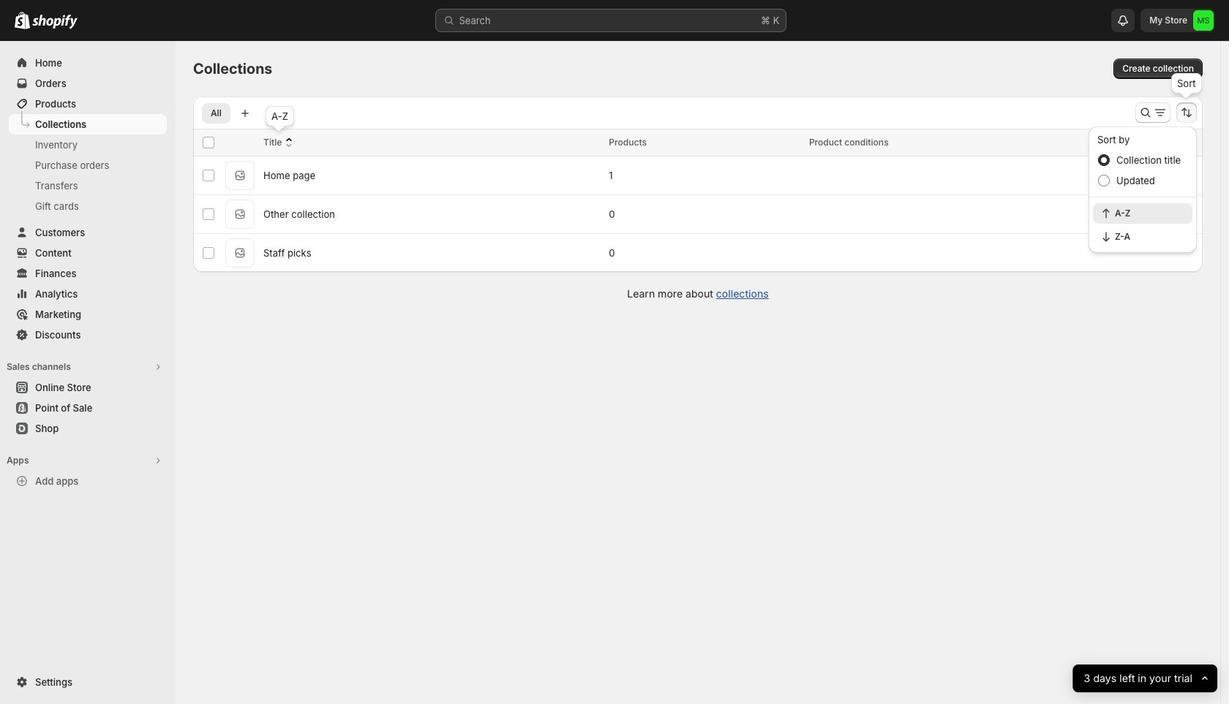 Task type: locate. For each thing, give the bounding box(es) containing it.
0 vertical spatial tooltip
[[1172, 73, 1203, 94]]

1 vertical spatial tooltip
[[266, 106, 294, 127]]

1 horizontal spatial tooltip
[[1172, 73, 1203, 94]]

0 horizontal spatial tooltip
[[266, 106, 294, 127]]

tooltip
[[1172, 73, 1203, 94], [266, 106, 294, 127]]

shopify image
[[32, 15, 78, 29]]



Task type: vqa. For each thing, say whether or not it's contained in the screenshot.
the bottom Tooltip
yes



Task type: describe. For each thing, give the bounding box(es) containing it.
my store image
[[1194, 10, 1214, 31]]

shopify image
[[15, 12, 30, 29]]



